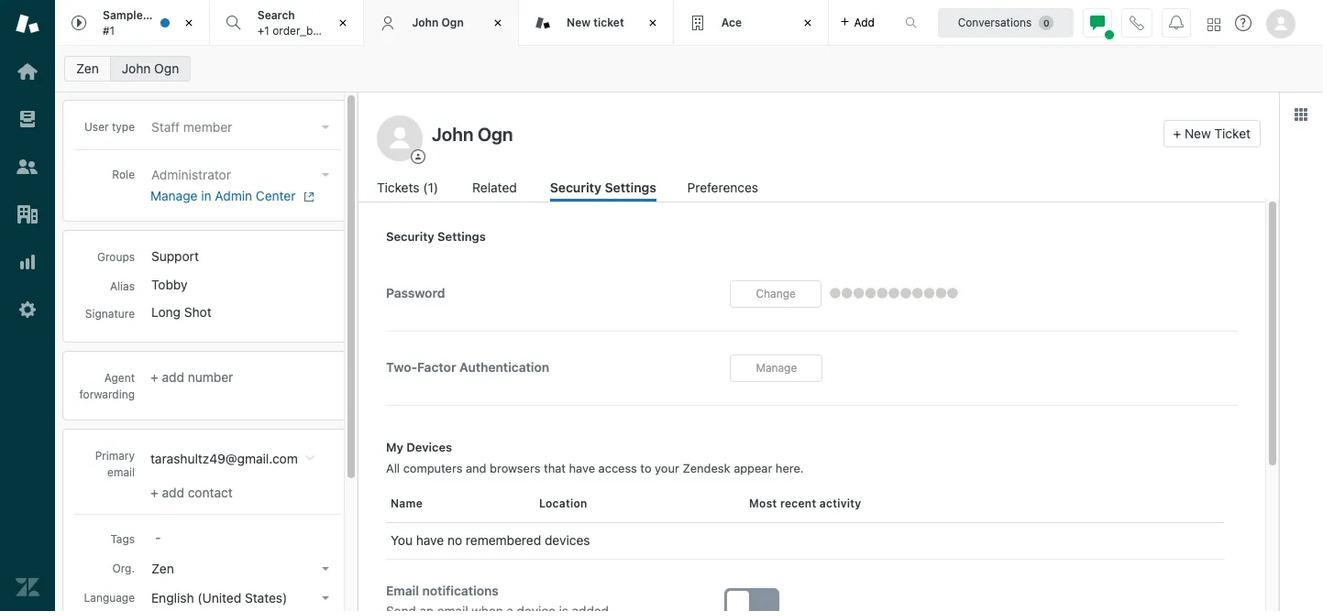 Task type: vqa. For each thing, say whether or not it's contained in the screenshot.
solved
no



Task type: locate. For each thing, give the bounding box(es) containing it.
close image inside the john ogn tab
[[489, 14, 507, 32]]

0 vertical spatial settings
[[605, 180, 657, 195]]

+ left ticket
[[1174, 126, 1181, 141]]

0 horizontal spatial ogn
[[154, 61, 179, 76]]

3 close image from the left
[[489, 14, 507, 32]]

close image inside the new ticket tab
[[644, 14, 662, 32]]

0 vertical spatial john
[[412, 15, 439, 29]]

add for add contact
[[162, 485, 184, 501]]

0 vertical spatial arrow down image
[[322, 173, 329, 177]]

1 horizontal spatial security
[[550, 180, 602, 195]]

ogn inside tab
[[442, 15, 464, 29]]

1 vertical spatial john ogn
[[122, 61, 179, 76]]

you have no remembered devices
[[391, 533, 590, 549]]

manage link
[[730, 355, 823, 383]]

secondary element
[[55, 50, 1323, 87]]

new inside 'button'
[[1185, 126, 1211, 141]]

manage in admin center
[[150, 188, 296, 204]]

4 close image from the left
[[644, 14, 662, 32]]

user type
[[84, 120, 135, 134]]

1 horizontal spatial new
[[1185, 126, 1211, 141]]

change
[[756, 287, 796, 301]]

language
[[84, 592, 135, 605]]

security down tickets (1) link
[[386, 229, 434, 244]]

1 close image from the left
[[179, 14, 198, 32]]

arrow down image inside administrator button
[[322, 173, 329, 177]]

shot
[[184, 304, 212, 320]]

add for add number
[[162, 370, 184, 385]]

1 horizontal spatial zen
[[151, 561, 174, 577]]

preferences
[[687, 180, 759, 195]]

2 vertical spatial add
[[162, 485, 184, 501]]

0 vertical spatial add
[[854, 15, 875, 29]]

1 vertical spatial security settings
[[386, 229, 486, 244]]

#1
[[103, 23, 115, 37]]

authentication
[[460, 360, 550, 375]]

new left ticket
[[1185, 126, 1211, 141]]

apps image
[[1294, 107, 1309, 122]]

(1)
[[423, 180, 438, 195]]

preferences link
[[687, 178, 762, 202]]

1 vertical spatial ogn
[[154, 61, 179, 76]]

arrow down image for staff member
[[322, 126, 329, 129]]

activity
[[820, 497, 862, 511]]

have right the that
[[569, 461, 595, 476]]

admin image
[[16, 298, 39, 322]]

manage down administrator
[[150, 188, 198, 204]]

1 horizontal spatial have
[[569, 461, 595, 476]]

organizations image
[[16, 203, 39, 227]]

0 horizontal spatial manage
[[150, 188, 198, 204]]

0 horizontal spatial have
[[416, 533, 444, 549]]

1 horizontal spatial manage
[[756, 361, 797, 375]]

arrow down image inside staff member button
[[322, 126, 329, 129]]

add
[[854, 15, 875, 29], [162, 370, 184, 385], [162, 485, 184, 501]]

0 vertical spatial ogn
[[442, 15, 464, 29]]

1 arrow down image from the top
[[322, 126, 329, 129]]

ogn inside secondary element
[[154, 61, 179, 76]]

forwarding
[[79, 388, 135, 402]]

email
[[107, 466, 135, 480]]

have left no
[[416, 533, 444, 549]]

1 vertical spatial +
[[150, 370, 158, 385]]

manage
[[150, 188, 198, 204], [756, 361, 797, 375]]

1 arrow down image from the top
[[322, 173, 329, 177]]

get help image
[[1235, 15, 1252, 31]]

zen
[[76, 61, 99, 76], [151, 561, 174, 577]]

have inside my devices all computers and browsers that have access to your zendesk appear here.
[[569, 461, 595, 476]]

0 vertical spatial +
[[1174, 126, 1181, 141]]

manage down change button
[[756, 361, 797, 375]]

ace
[[722, 15, 742, 29]]

2 vertical spatial +
[[150, 485, 158, 501]]

0 vertical spatial john ogn
[[412, 15, 464, 29]]

get started image
[[16, 60, 39, 83]]

None text field
[[426, 120, 1156, 148]]

1 vertical spatial zen
[[151, 561, 174, 577]]

zen up the english
[[151, 561, 174, 577]]

admin
[[215, 188, 252, 204]]

+ right agent
[[150, 370, 158, 385]]

zen inside secondary element
[[76, 61, 99, 76]]

0 horizontal spatial john
[[122, 61, 151, 76]]

arrow down image
[[322, 173, 329, 177], [322, 568, 329, 571]]

1 horizontal spatial john ogn
[[412, 15, 464, 29]]

zen up user at the left
[[76, 61, 99, 76]]

security settings
[[550, 180, 657, 195], [386, 229, 486, 244]]

access
[[599, 461, 637, 476]]

long shot
[[151, 304, 212, 320]]

1 horizontal spatial settings
[[605, 180, 657, 195]]

settings
[[605, 180, 657, 195], [438, 229, 486, 244]]

arrow down image inside zen button
[[322, 568, 329, 571]]

zen link
[[64, 56, 111, 82]]

john ogn
[[412, 15, 464, 29], [122, 61, 179, 76]]

tickets
[[377, 180, 420, 195]]

2 close image from the left
[[334, 14, 353, 32]]

(united
[[197, 591, 241, 606]]

security
[[550, 180, 602, 195], [386, 229, 434, 244]]

●●●●●●●●●●●
[[830, 285, 959, 301]]

0 horizontal spatial john ogn
[[122, 61, 179, 76]]

manage in admin center link
[[150, 188, 329, 205]]

arrow down image for administrator
[[322, 173, 329, 177]]

you
[[391, 533, 413, 549]]

ogn down #1 tab
[[154, 61, 179, 76]]

arrow down image
[[322, 126, 329, 129], [322, 597, 329, 601]]

zen inside button
[[151, 561, 174, 577]]

add left number
[[162, 370, 184, 385]]

1 horizontal spatial security settings
[[550, 180, 657, 195]]

1 vertical spatial have
[[416, 533, 444, 549]]

1 vertical spatial john
[[122, 61, 151, 76]]

2 arrow down image from the top
[[322, 597, 329, 601]]

2 arrow down image from the top
[[322, 568, 329, 571]]

order_by:created_at
[[273, 23, 378, 37]]

1 vertical spatial arrow down image
[[322, 597, 329, 601]]

1 vertical spatial security
[[386, 229, 434, 244]]

1 vertical spatial new
[[1185, 126, 1211, 141]]

1 vertical spatial settings
[[438, 229, 486, 244]]

tags
[[110, 533, 135, 547]]

1 horizontal spatial ogn
[[442, 15, 464, 29]]

0 vertical spatial manage
[[150, 188, 198, 204]]

administrator button
[[146, 162, 337, 188]]

tickets (1)
[[377, 180, 438, 195]]

0 horizontal spatial new
[[567, 15, 591, 29]]

tobby
[[151, 277, 188, 293]]

1 horizontal spatial john
[[412, 15, 439, 29]]

close image inside tab
[[334, 14, 353, 32]]

0 vertical spatial zen
[[76, 61, 99, 76]]

add inside popup button
[[854, 15, 875, 29]]

0 horizontal spatial zen
[[76, 61, 99, 76]]

number
[[188, 370, 233, 385]]

+ add number
[[150, 370, 233, 385]]

0 horizontal spatial settings
[[438, 229, 486, 244]]

0 vertical spatial have
[[569, 461, 595, 476]]

sort:desc
[[381, 23, 430, 37]]

+ inside 'button'
[[1174, 126, 1181, 141]]

1 vertical spatial arrow down image
[[322, 568, 329, 571]]

ogn
[[442, 15, 464, 29], [154, 61, 179, 76]]

+ left contact
[[150, 485, 158, 501]]

role
[[112, 168, 135, 182]]

arrow down image inside english (united states) button
[[322, 597, 329, 601]]

0 vertical spatial security settings
[[550, 180, 657, 195]]

0 horizontal spatial security
[[386, 229, 434, 244]]

member
[[183, 119, 232, 135]]

user
[[84, 120, 109, 134]]

add left contact
[[162, 485, 184, 501]]

ace tab
[[674, 0, 829, 46]]

ogn right sort:desc
[[442, 15, 464, 29]]

security right 'related' link
[[550, 180, 602, 195]]

new ticket tab
[[519, 0, 674, 46]]

+1
[[257, 23, 269, 37]]

main element
[[0, 0, 55, 612]]

john
[[412, 15, 439, 29], [122, 61, 151, 76]]

john ogn link
[[110, 56, 191, 82]]

1 vertical spatial manage
[[756, 361, 797, 375]]

1 vertical spatial add
[[162, 370, 184, 385]]

tab
[[210, 0, 430, 46]]

new left the ticket
[[567, 15, 591, 29]]

signature
[[85, 307, 135, 321]]

ticket
[[594, 15, 624, 29]]

#1 tab
[[55, 0, 210, 46]]

0 vertical spatial new
[[567, 15, 591, 29]]

john ogn tab
[[364, 0, 519, 46]]

close image
[[179, 14, 198, 32], [334, 14, 353, 32], [489, 14, 507, 32], [644, 14, 662, 32]]

add right close icon
[[854, 15, 875, 29]]

+ for + new ticket
[[1174, 126, 1181, 141]]

zendesk support image
[[16, 12, 39, 36]]

0 vertical spatial arrow down image
[[322, 126, 329, 129]]



Task type: describe. For each thing, give the bounding box(es) containing it.
+ for + add contact
[[150, 485, 158, 501]]

john ogn inside tab
[[412, 15, 464, 29]]

your
[[655, 461, 679, 476]]

recent
[[780, 497, 817, 511]]

close image for the new ticket tab
[[644, 14, 662, 32]]

close image
[[798, 14, 817, 32]]

factor
[[417, 360, 456, 375]]

close image for tab containing search
[[334, 14, 353, 32]]

english (united states)
[[151, 591, 287, 606]]

most recent activity
[[749, 497, 862, 511]]

zendesk
[[683, 461, 731, 476]]

english
[[151, 591, 194, 606]]

button displays agent's chat status as online. image
[[1091, 15, 1105, 30]]

devices
[[545, 533, 590, 549]]

password
[[386, 286, 445, 301]]

most
[[749, 497, 777, 511]]

staff member
[[151, 119, 232, 135]]

tickets (1) link
[[377, 178, 442, 202]]

zendesk image
[[16, 576, 39, 600]]

new inside tab
[[567, 15, 591, 29]]

no
[[448, 533, 462, 549]]

notifications
[[422, 584, 499, 599]]

arrow down image for english (united states)
[[322, 597, 329, 601]]

arrow down image for zen
[[322, 568, 329, 571]]

browsers
[[490, 461, 541, 476]]

manage for manage in admin center
[[150, 188, 198, 204]]

all
[[386, 461, 400, 476]]

john inside secondary element
[[122, 61, 151, 76]]

states)
[[245, 591, 287, 606]]

manage for manage
[[756, 361, 797, 375]]

here.
[[776, 461, 804, 476]]

email notifications
[[386, 584, 499, 599]]

in
[[201, 188, 212, 204]]

computers
[[403, 461, 463, 476]]

new ticket
[[567, 15, 624, 29]]

two-factor authentication
[[386, 360, 550, 375]]

0 horizontal spatial security settings
[[386, 229, 486, 244]]

remembered
[[466, 533, 541, 549]]

zen button
[[146, 557, 337, 582]]

john ogn inside secondary element
[[122, 61, 179, 76]]

administrator
[[151, 167, 231, 183]]

email
[[386, 584, 419, 599]]

add button
[[829, 0, 886, 45]]

conversations button
[[938, 8, 1074, 37]]

related
[[472, 180, 517, 195]]

staff member button
[[146, 115, 337, 140]]

support
[[151, 249, 199, 264]]

+ for + add number
[[150, 370, 158, 385]]

tab containing search
[[210, 0, 430, 46]]

my devices all computers and browsers that have access to your zendesk appear here.
[[386, 440, 804, 476]]

+ add contact
[[150, 485, 233, 501]]

name
[[391, 497, 423, 511]]

agent forwarding
[[79, 371, 135, 402]]

conversations
[[958, 15, 1032, 29]]

my
[[386, 440, 404, 455]]

groups
[[97, 250, 135, 264]]

center
[[256, 188, 296, 204]]

close image for the john ogn tab
[[489, 14, 507, 32]]

tabs tab list
[[55, 0, 886, 46]]

org.
[[112, 562, 135, 576]]

+ new ticket button
[[1163, 120, 1261, 148]]

+ new ticket
[[1174, 126, 1251, 141]]

ticket
[[1215, 126, 1251, 141]]

0 vertical spatial security
[[550, 180, 602, 195]]

john inside tab
[[412, 15, 439, 29]]

primary email
[[95, 449, 135, 480]]

and
[[466, 461, 487, 476]]

that
[[544, 461, 566, 476]]

devices
[[407, 440, 452, 455]]

related link
[[472, 178, 519, 202]]

change button
[[730, 281, 822, 308]]

notifications image
[[1169, 15, 1184, 30]]

search +1 order_by:created_at sort:desc
[[257, 8, 430, 37]]

two-
[[386, 360, 417, 375]]

agent
[[104, 371, 135, 385]]

type
[[112, 120, 135, 134]]

contact
[[188, 485, 233, 501]]

tarashultz49@gmail.com
[[150, 451, 298, 467]]

views image
[[16, 107, 39, 131]]

appear
[[734, 461, 773, 476]]

- field
[[148, 528, 337, 548]]

location
[[539, 497, 587, 511]]

staff
[[151, 119, 180, 135]]

long
[[151, 304, 181, 320]]

alias
[[110, 280, 135, 293]]

to
[[641, 461, 652, 476]]

english (united states) button
[[146, 586, 337, 612]]

customers image
[[16, 155, 39, 179]]

reporting image
[[16, 250, 39, 274]]

zendesk products image
[[1208, 18, 1221, 31]]

search
[[257, 8, 295, 22]]

primary
[[95, 449, 135, 463]]

close image inside #1 tab
[[179, 14, 198, 32]]

security settings link
[[550, 178, 657, 202]]



